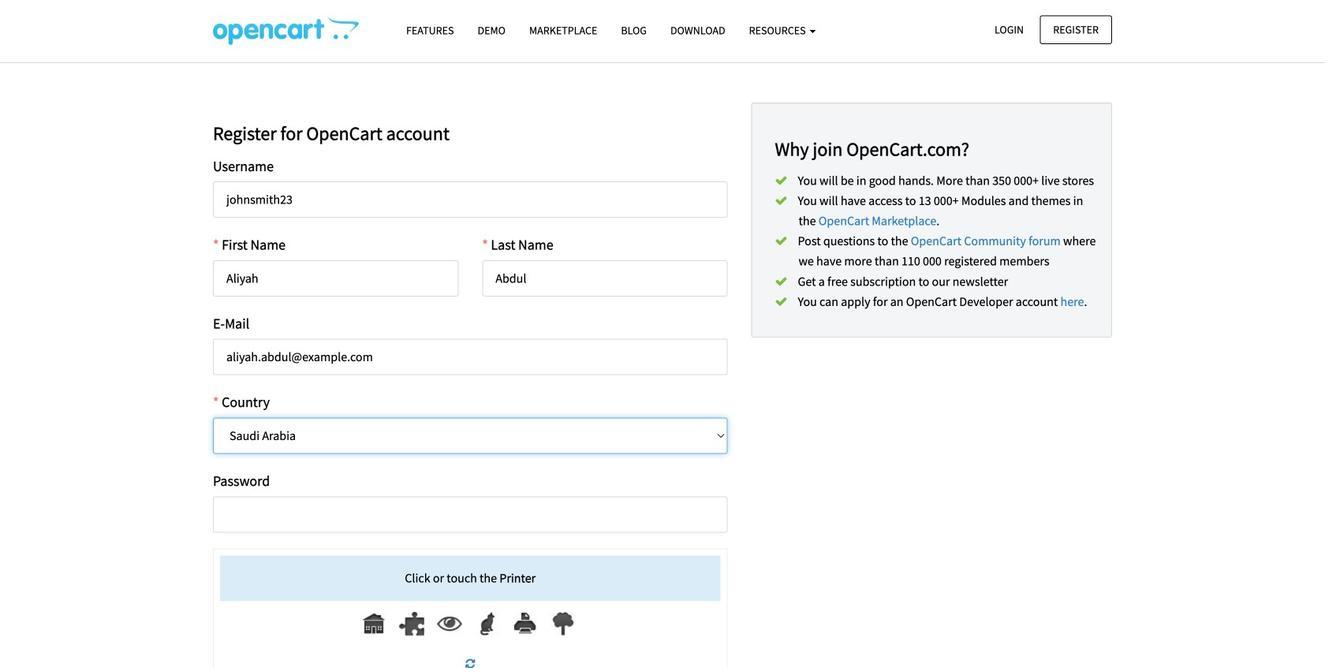 Task type: locate. For each thing, give the bounding box(es) containing it.
First Name text field
[[213, 260, 459, 297]]

opencart - account register image
[[213, 17, 359, 45]]

None password field
[[213, 497, 728, 533]]



Task type: describe. For each thing, give the bounding box(es) containing it.
refresh image
[[466, 658, 475, 668]]

Username text field
[[213, 182, 728, 218]]

E-Mail text field
[[213, 339, 728, 375]]

Last Name text field
[[482, 260, 728, 297]]



Task type: vqa. For each thing, say whether or not it's contained in the screenshot.
FIRST NAME text field
yes



